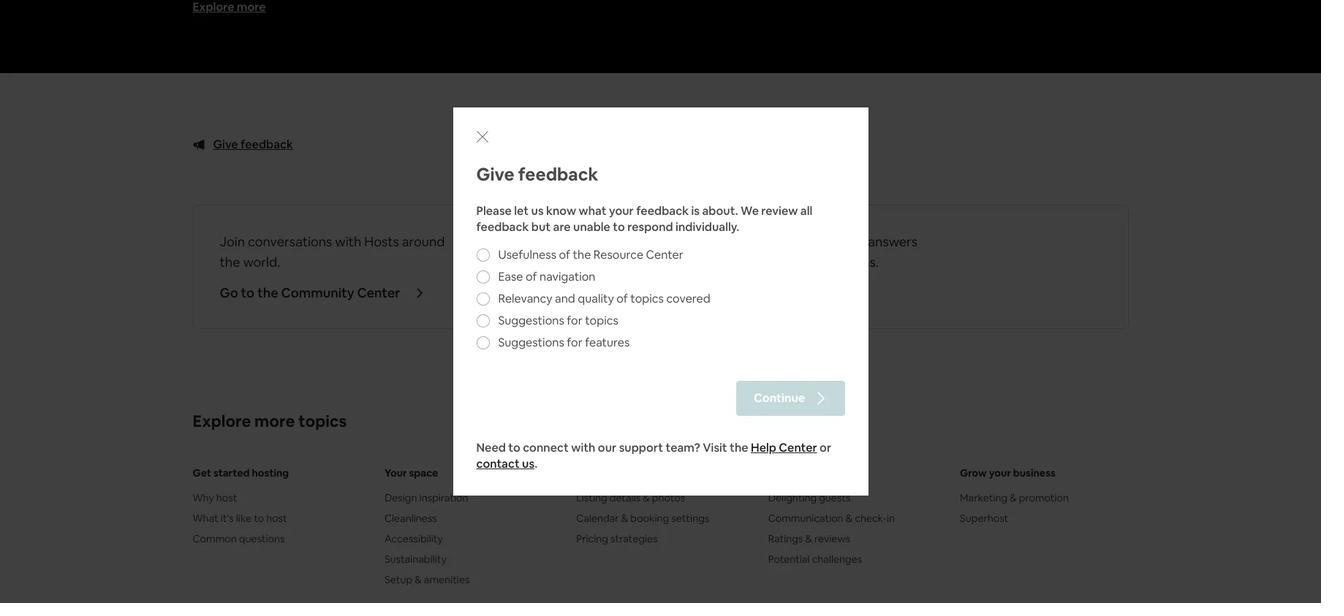 Task type: describe. For each thing, give the bounding box(es) containing it.
calendar & booking settings
[[577, 512, 710, 526]]

superhost
[[961, 512, 1009, 526]]

1 vertical spatial your
[[990, 467, 1012, 480]]

why host
[[193, 492, 237, 505]]

respond
[[628, 219, 673, 235]]

get started hosting link
[[193, 466, 361, 481]]

check-
[[855, 512, 887, 526]]

go to the help center
[[697, 285, 833, 302]]

.
[[535, 456, 538, 472]]

connect
[[523, 440, 569, 456]]

contact
[[477, 456, 520, 472]]

cleanliness link
[[385, 512, 553, 526]]

but
[[532, 219, 551, 235]]

0 vertical spatial center
[[646, 247, 684, 263]]

questions.
[[817, 254, 879, 271]]

marketing
[[961, 492, 1008, 505]]

get started hosting
[[193, 467, 289, 480]]

common
[[193, 533, 237, 546]]

like
[[236, 512, 252, 526]]

your inside please let us know what your feedback is about. we review all feedback but are unable to respond individually.
[[609, 203, 634, 219]]

get
[[193, 467, 211, 480]]

& for setup & amenities
[[415, 574, 422, 587]]

to down the find
[[697, 254, 710, 271]]

grow
[[961, 467, 987, 480]]

& up calendar & booking settings
[[643, 492, 650, 505]]

usefulness
[[499, 247, 557, 263]]

space
[[409, 467, 438, 480]]

grow your business link
[[961, 466, 1129, 481]]

what it's like to host
[[193, 512, 287, 526]]

potential
[[769, 553, 810, 566]]

your space link
[[385, 466, 553, 481]]

the inside need to connect with our support team? visit the help center or contact us .
[[730, 440, 749, 456]]

hosting
[[252, 467, 289, 480]]

setup & amenities
[[385, 574, 470, 587]]

promotion
[[1020, 492, 1069, 505]]

suggestions for suggestions for topics
[[499, 313, 565, 328]]

help center
[[758, 285, 833, 302]]

to inside need to connect with our support team? visit the help center or contact us .
[[509, 440, 521, 456]]

sustainability
[[385, 553, 447, 566]]

calendar
[[577, 512, 619, 526]]

booking
[[631, 512, 669, 526]]

reviews
[[815, 533, 851, 546]]

help
[[751, 440, 777, 456]]

your
[[385, 467, 407, 480]]

community center
[[281, 285, 400, 302]]

feedback inside give feedback button
[[241, 137, 293, 152]]

& for ratings & reviews
[[806, 533, 813, 546]]

to inside please let us know what your feedback is about. we review all feedback but are unable to respond individually.
[[613, 219, 625, 235]]

it's
[[221, 512, 234, 526]]

common questions
[[193, 533, 285, 546]]

communication
[[769, 512, 844, 526]]

around
[[402, 234, 445, 250]]

usefulness of the resource center
[[499, 247, 684, 263]]

review
[[762, 203, 798, 219]]

explore
[[193, 411, 251, 432]]

get
[[845, 234, 866, 250]]

accessibility link
[[385, 532, 553, 547]]

delighting
[[769, 492, 817, 505]]

covered
[[667, 291, 711, 306]]

need to connect with our support team? visit the help center or contact us .
[[477, 440, 832, 472]]

to up "frequently"
[[756, 234, 769, 250]]

setup
[[385, 574, 413, 587]]

we
[[741, 203, 759, 219]]

us inside need to connect with our support team? visit the help center or contact us .
[[522, 456, 535, 472]]

go to the community center
[[220, 285, 400, 302]]

in
[[887, 512, 895, 526]]

& for calendar & booking settings
[[622, 512, 629, 526]]

are
[[553, 219, 571, 235]]

join conversations with hosts around the world.
[[220, 234, 445, 271]]

topics for explore more topics
[[298, 411, 347, 432]]

know
[[546, 203, 576, 219]]

calendar & booking settings link
[[577, 512, 745, 526]]

details
[[610, 492, 641, 505]]

relevancy and quality of topics covered
[[499, 291, 711, 306]]

all
[[801, 203, 813, 219]]

& for marketing & promotion
[[1010, 492, 1017, 505]]

explore more topics
[[193, 411, 347, 432]]

setup & amenities link
[[385, 573, 553, 588]]

pricing
[[577, 533, 609, 546]]

with inside the join conversations with hosts around the world.
[[335, 234, 362, 250]]

potential challenges
[[769, 553, 863, 566]]

individually.
[[676, 219, 740, 235]]

center inside need to connect with our support team? visit the help center or contact us .
[[779, 440, 818, 456]]

ease
[[499, 269, 523, 285]]

ratings & reviews link
[[769, 532, 937, 547]]



Task type: vqa. For each thing, say whether or not it's contained in the screenshot.
TERMS OF USE
no



Task type: locate. For each thing, give the bounding box(es) containing it.
the down "frequently"
[[734, 285, 755, 302]]

& down the details
[[622, 512, 629, 526]]

your right grow
[[990, 467, 1012, 480]]

2 vertical spatial topics
[[298, 411, 347, 432]]

give
[[213, 137, 238, 152], [477, 163, 515, 186]]

give feedback inside give feedback button
[[213, 137, 293, 152]]

asked
[[779, 254, 814, 271]]

continue
[[754, 391, 806, 406]]

with left the our
[[571, 440, 596, 456]]

to up the contact us link
[[509, 440, 521, 456]]

us down connect
[[522, 456, 535, 472]]

1 vertical spatial for
[[567, 335, 583, 350]]

topics for suggestions for topics
[[585, 313, 619, 328]]

0 horizontal spatial your
[[609, 203, 634, 219]]

of for ease
[[526, 269, 537, 285]]

& down communication
[[806, 533, 813, 546]]

& right setup
[[415, 574, 422, 587]]

find how-to articles and get answers to frequently asked questions.
[[697, 234, 918, 271]]

2 suggestions from the top
[[499, 335, 565, 350]]

give feedback
[[213, 137, 293, 152], [477, 163, 599, 186]]

grow your business
[[961, 467, 1056, 480]]

suggestions for topics
[[499, 313, 619, 328]]

topics
[[631, 291, 664, 306], [585, 313, 619, 328], [298, 411, 347, 432]]

1 vertical spatial center
[[779, 440, 818, 456]]

center
[[646, 247, 684, 263], [779, 440, 818, 456]]

with left hosts
[[335, 234, 362, 250]]

support
[[619, 440, 664, 456]]

design inspiration
[[385, 492, 469, 505]]

accessibility
[[385, 533, 443, 546]]

for up suggestions for features
[[567, 313, 583, 328]]

0 horizontal spatial and
[[555, 291, 576, 306]]

1 horizontal spatial give
[[477, 163, 515, 186]]

topics left "covered" on the right of the page
[[631, 291, 664, 306]]

photos
[[652, 492, 686, 505]]

business
[[1014, 467, 1056, 480]]

0 vertical spatial topics
[[631, 291, 664, 306]]

0 horizontal spatial of
[[526, 269, 537, 285]]

or
[[820, 440, 832, 456]]

2 go from the left
[[697, 285, 715, 302]]

1 horizontal spatial go
[[697, 285, 715, 302]]

2 vertical spatial of
[[617, 291, 628, 306]]

0 horizontal spatial with
[[335, 234, 362, 250]]

us inside please let us know what your feedback is about. we review all feedback but are unable to respond individually.
[[531, 203, 544, 219]]

1 for from the top
[[567, 313, 583, 328]]

&
[[643, 492, 650, 505], [1010, 492, 1017, 505], [622, 512, 629, 526], [846, 512, 853, 526], [806, 533, 813, 546], [415, 574, 422, 587]]

the for community center
[[257, 285, 278, 302]]

with inside need to connect with our support team? visit the help center or contact us .
[[571, 440, 596, 456]]

1 vertical spatial of
[[526, 269, 537, 285]]

for down suggestions for topics
[[567, 335, 583, 350]]

delighting guests link
[[769, 491, 937, 506]]

1 suggestions from the top
[[499, 313, 565, 328]]

1 horizontal spatial and
[[819, 234, 842, 250]]

0 vertical spatial give feedback
[[213, 137, 293, 152]]

started
[[214, 467, 250, 480]]

answers
[[869, 234, 918, 250]]

center down respond
[[646, 247, 684, 263]]

& for communication & check-in
[[846, 512, 853, 526]]

please let us know what your feedback is about. we review all feedback but are unable to respond individually.
[[477, 203, 813, 235]]

listing details & photos
[[577, 492, 686, 505]]

suggestions for features
[[499, 335, 630, 350]]

host down why host link
[[266, 512, 287, 526]]

0 vertical spatial us
[[531, 203, 544, 219]]

0 vertical spatial host
[[216, 492, 237, 505]]

& down grow your business
[[1010, 492, 1017, 505]]

superhost link
[[961, 512, 1129, 526]]

go for go to the community center
[[220, 285, 238, 302]]

cleanliness
[[385, 512, 437, 526]]

how-
[[725, 234, 756, 250]]

for for topics
[[567, 313, 583, 328]]

1 horizontal spatial give feedback
[[477, 163, 599, 186]]

inspiration
[[420, 492, 469, 505]]

features
[[585, 335, 630, 350]]

1 horizontal spatial your
[[990, 467, 1012, 480]]

0 vertical spatial for
[[567, 313, 583, 328]]

for for features
[[567, 335, 583, 350]]

suggestions
[[499, 313, 565, 328], [499, 335, 565, 350]]

the right visit
[[730, 440, 749, 456]]

0 vertical spatial suggestions
[[499, 313, 565, 328]]

0 horizontal spatial give feedback
[[213, 137, 293, 152]]

to
[[613, 219, 625, 235], [756, 234, 769, 250], [697, 254, 710, 271], [241, 285, 255, 302], [718, 285, 732, 302], [509, 440, 521, 456], [254, 512, 264, 526]]

marketing & promotion
[[961, 492, 1069, 505]]

1 horizontal spatial with
[[571, 440, 596, 456]]

join
[[220, 234, 245, 250]]

go down "frequently"
[[697, 285, 715, 302]]

ratings & reviews
[[769, 533, 851, 546]]

the for resource
[[573, 247, 591, 263]]

2 horizontal spatial of
[[617, 291, 628, 306]]

0 horizontal spatial center
[[646, 247, 684, 263]]

design inspiration link
[[385, 491, 553, 506]]

communication & check-in
[[769, 512, 895, 526]]

give inside button
[[213, 137, 238, 152]]

topics down relevancy and quality of topics covered
[[585, 313, 619, 328]]

1 vertical spatial and
[[555, 291, 576, 306]]

suggestions down relevancy
[[499, 313, 565, 328]]

design
[[385, 492, 417, 505]]

0 vertical spatial with
[[335, 234, 362, 250]]

the world.
[[220, 254, 280, 271]]

1 go from the left
[[220, 285, 238, 302]]

communication & check-in link
[[769, 512, 937, 526]]

your space
[[385, 467, 438, 480]]

your
[[609, 203, 634, 219], [990, 467, 1012, 480]]

1 vertical spatial topics
[[585, 313, 619, 328]]

1 vertical spatial give
[[477, 163, 515, 186]]

why host link
[[193, 491, 361, 506]]

common questions link
[[193, 532, 361, 547]]

of right ease
[[526, 269, 537, 285]]

please
[[477, 203, 512, 219]]

and left get
[[819, 234, 842, 250]]

help center link
[[751, 440, 818, 456]]

to right unable
[[613, 219, 625, 235]]

to right like
[[254, 512, 264, 526]]

contact us link
[[477, 456, 535, 472]]

to down "frequently"
[[718, 285, 732, 302]]

articles
[[772, 234, 816, 250]]

1 horizontal spatial host
[[266, 512, 287, 526]]

1 horizontal spatial topics
[[585, 313, 619, 328]]

0 horizontal spatial give
[[213, 137, 238, 152]]

amenities
[[424, 574, 470, 587]]

0 vertical spatial give
[[213, 137, 238, 152]]

0 horizontal spatial go
[[220, 285, 238, 302]]

quality
[[578, 291, 614, 306]]

go down the world.
[[220, 285, 238, 302]]

the for help center
[[734, 285, 755, 302]]

1 vertical spatial us
[[522, 456, 535, 472]]

the down the world.
[[257, 285, 278, 302]]

suggestions for suggestions for features
[[499, 335, 565, 350]]

hosts
[[364, 234, 399, 250]]

the up the navigation
[[573, 247, 591, 263]]

us right let
[[531, 203, 544, 219]]

your right what
[[609, 203, 634, 219]]

host
[[216, 492, 237, 505], [266, 512, 287, 526]]

host up "it's"
[[216, 492, 237, 505]]

0 vertical spatial of
[[559, 247, 571, 263]]

of up the navigation
[[559, 247, 571, 263]]

1 vertical spatial host
[[266, 512, 287, 526]]

1 vertical spatial give feedback
[[477, 163, 599, 186]]

0 horizontal spatial topics
[[298, 411, 347, 432]]

potential challenges link
[[769, 553, 937, 567]]

2 for from the top
[[567, 335, 583, 350]]

1 horizontal spatial of
[[559, 247, 571, 263]]

navigation
[[540, 269, 596, 285]]

give feedback button
[[187, 132, 299, 158]]

our
[[598, 440, 617, 456]]

listing
[[577, 492, 608, 505]]

of
[[559, 247, 571, 263], [526, 269, 537, 285], [617, 291, 628, 306]]

challenges
[[812, 553, 863, 566]]

to down the world.
[[241, 285, 255, 302]]

delighting guests
[[769, 492, 851, 505]]

and down the navigation
[[555, 291, 576, 306]]

visit
[[703, 440, 728, 456]]

0 vertical spatial and
[[819, 234, 842, 250]]

center left or
[[779, 440, 818, 456]]

questions
[[239, 533, 285, 546]]

2 horizontal spatial topics
[[631, 291, 664, 306]]

why
[[193, 492, 214, 505]]

need
[[477, 440, 506, 456]]

topics right more
[[298, 411, 347, 432]]

settings
[[672, 512, 710, 526]]

1 horizontal spatial center
[[779, 440, 818, 456]]

of right quality on the left
[[617, 291, 628, 306]]

pricing strategies link
[[577, 532, 745, 547]]

listing details & photos link
[[577, 491, 745, 506]]

what
[[193, 512, 218, 526]]

guests
[[819, 492, 851, 505]]

0 horizontal spatial host
[[216, 492, 237, 505]]

0 vertical spatial your
[[609, 203, 634, 219]]

of for usefulness
[[559, 247, 571, 263]]

1 vertical spatial suggestions
[[499, 335, 565, 350]]

go for go to the help center
[[697, 285, 715, 302]]

marketing & promotion link
[[961, 491, 1129, 506]]

let
[[514, 203, 529, 219]]

strategies
[[611, 533, 658, 546]]

& down the delighting guests link
[[846, 512, 853, 526]]

suggestions down suggestions for topics
[[499, 335, 565, 350]]

1 vertical spatial with
[[571, 440, 596, 456]]

and inside find how-to articles and get answers to frequently asked questions.
[[819, 234, 842, 250]]



